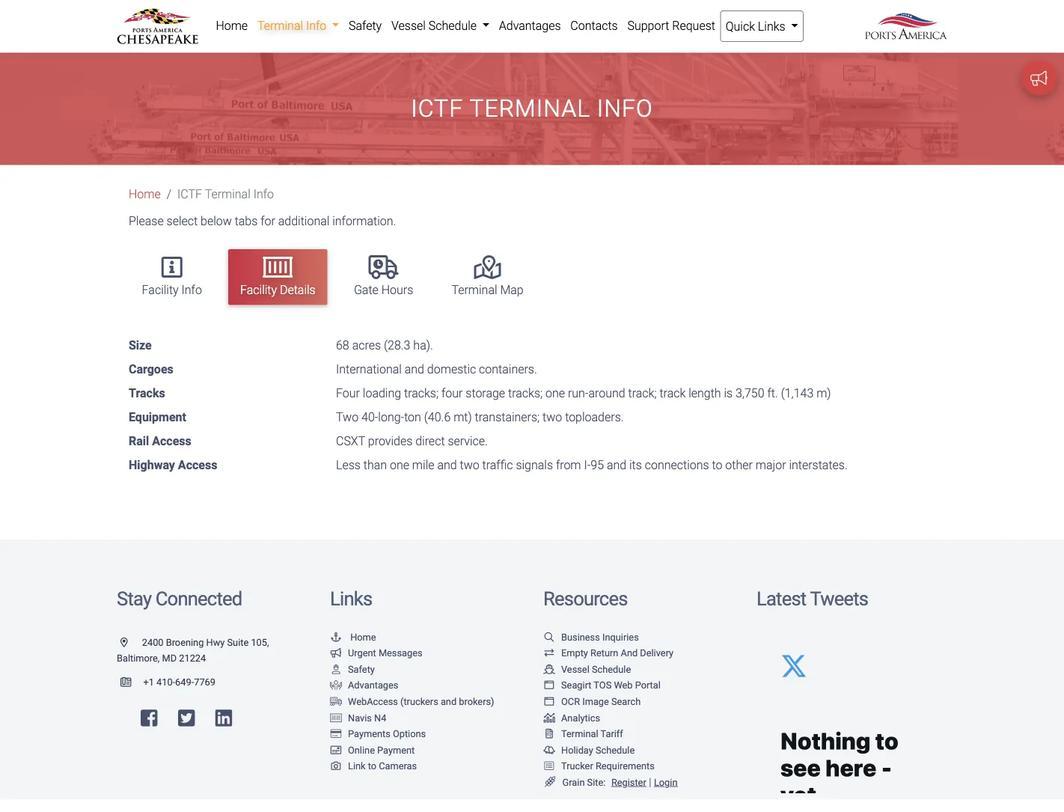 Task type: locate. For each thing, give the bounding box(es) containing it.
links up anchor image
[[330, 588, 372, 611]]

0 vertical spatial ictf terminal info
[[411, 94, 653, 123]]

0 vertical spatial to
[[712, 458, 723, 472]]

requirements
[[596, 761, 655, 772]]

7769
[[194, 676, 216, 688]]

1 horizontal spatial ictf terminal info
[[411, 94, 653, 123]]

0 vertical spatial home
[[216, 18, 248, 33]]

2 vertical spatial home
[[351, 631, 376, 643]]

urgent messages link
[[330, 648, 423, 659]]

csxt provides direct service.
[[336, 434, 488, 448]]

long-
[[378, 410, 404, 424]]

0 horizontal spatial one
[[390, 458, 410, 472]]

to left other
[[712, 458, 723, 472]]

online payment link
[[330, 745, 415, 756]]

tracks;
[[404, 386, 439, 400], [508, 386, 543, 400]]

two 40-long-ton (40.6 mt) transtainers; two toploaders.
[[336, 410, 624, 424]]

broening
[[166, 637, 204, 648]]

holiday schedule link
[[544, 745, 635, 756]]

68
[[336, 338, 349, 352]]

(28.3
[[384, 338, 411, 352]]

access for highway access
[[178, 458, 217, 472]]

1 horizontal spatial to
[[712, 458, 723, 472]]

1 vertical spatial home link
[[129, 187, 161, 201]]

analytics
[[561, 712, 601, 723]]

1 vertical spatial safety link
[[330, 664, 375, 675]]

1 horizontal spatial ictf
[[411, 94, 464, 123]]

vessel inside vessel schedule link
[[392, 18, 426, 33]]

terminal inside tab list
[[452, 283, 498, 297]]

home link for terminal info link
[[211, 10, 253, 40]]

advantages link up webaccess at the bottom left
[[330, 680, 399, 691]]

to right link
[[368, 761, 377, 772]]

contacts link
[[566, 10, 623, 40]]

0 vertical spatial safety link
[[344, 10, 387, 40]]

1 horizontal spatial advantages link
[[494, 10, 566, 40]]

track;
[[629, 386, 657, 400]]

access down the rail access at the left
[[178, 458, 217, 472]]

one left mile
[[390, 458, 410, 472]]

return
[[591, 648, 619, 659]]

link
[[348, 761, 366, 772]]

vessel schedule
[[392, 18, 480, 33], [561, 664, 631, 675]]

2 facility from the left
[[240, 283, 277, 297]]

info
[[306, 18, 327, 33], [597, 94, 653, 123], [254, 187, 274, 201], [182, 283, 202, 297]]

facility info
[[142, 283, 202, 297]]

webaccess (truckers and brokers)
[[348, 696, 495, 707]]

and
[[405, 362, 424, 376], [438, 458, 457, 472], [607, 458, 627, 472], [441, 696, 457, 707]]

0 horizontal spatial advantages link
[[330, 680, 399, 691]]

trucker requirements link
[[544, 761, 655, 772]]

+1 410-649-7769
[[143, 676, 216, 688]]

stay
[[117, 588, 151, 611]]

1 horizontal spatial two
[[543, 410, 562, 424]]

1 horizontal spatial vessel schedule
[[561, 664, 631, 675]]

1 tracks; from the left
[[404, 386, 439, 400]]

home link up "please"
[[129, 187, 161, 201]]

info inside tab list
[[182, 283, 202, 297]]

2 horizontal spatial home link
[[330, 631, 376, 643]]

home link left terminal info
[[211, 10, 253, 40]]

safety link down urgent
[[330, 664, 375, 675]]

0 horizontal spatial advantages
[[348, 680, 399, 691]]

ocr
[[561, 696, 580, 707]]

details
[[280, 283, 316, 297]]

bells image
[[544, 745, 556, 755]]

0 vertical spatial access
[[152, 434, 192, 448]]

1 vertical spatial links
[[330, 588, 372, 611]]

1 horizontal spatial home link
[[211, 10, 253, 40]]

0 horizontal spatial two
[[460, 458, 480, 472]]

for
[[261, 214, 275, 228]]

0 horizontal spatial vessel schedule
[[392, 18, 480, 33]]

links right quick
[[758, 19, 786, 33]]

safety link for leftmost vessel schedule link
[[344, 10, 387, 40]]

1 vertical spatial home
[[129, 187, 161, 201]]

additional
[[278, 214, 330, 228]]

1 vertical spatial schedule
[[592, 664, 631, 675]]

facility left details
[[240, 283, 277, 297]]

1 horizontal spatial vessel schedule link
[[544, 664, 631, 675]]

signals
[[516, 458, 553, 472]]

two
[[543, 410, 562, 424], [460, 458, 480, 472]]

tracks; up ton
[[404, 386, 439, 400]]

1 vertical spatial vessel schedule
[[561, 664, 631, 675]]

two down service.
[[460, 458, 480, 472]]

2 horizontal spatial home
[[351, 631, 376, 643]]

home up "please"
[[129, 187, 161, 201]]

home link for urgent messages link
[[330, 631, 376, 643]]

vessel
[[392, 18, 426, 33], [561, 664, 590, 675]]

register
[[612, 777, 647, 788]]

than
[[364, 458, 387, 472]]

0 horizontal spatial ictf terminal info
[[177, 187, 274, 201]]

please
[[129, 214, 164, 228]]

ft.
[[768, 386, 778, 400]]

phone office image
[[121, 677, 143, 687]]

ton
[[404, 410, 421, 424]]

1 vertical spatial one
[[390, 458, 410, 472]]

105,
[[251, 637, 269, 648]]

1 vertical spatial vessel
[[561, 664, 590, 675]]

business inquiries
[[561, 631, 639, 643]]

i-
[[584, 458, 591, 472]]

1 horizontal spatial facility
[[240, 283, 277, 297]]

2400 broening hwy suite 105, baltimore, md 21224
[[117, 637, 269, 664]]

2 vertical spatial home link
[[330, 631, 376, 643]]

connected
[[156, 588, 242, 611]]

facebook square image
[[141, 709, 158, 728]]

terminal
[[257, 18, 303, 33], [470, 94, 591, 123], [205, 187, 251, 201], [452, 283, 498, 297], [561, 728, 599, 740]]

1 horizontal spatial one
[[546, 386, 565, 400]]

tos
[[594, 680, 612, 691]]

1 horizontal spatial advantages
[[499, 18, 561, 33]]

containers.
[[479, 362, 537, 376]]

advantages link left contacts
[[494, 10, 566, 40]]

tracks; down containers.
[[508, 386, 543, 400]]

1 vertical spatial ictf terminal info
[[177, 187, 274, 201]]

camera image
[[330, 761, 342, 771]]

1 vertical spatial access
[[178, 458, 217, 472]]

and
[[621, 648, 638, 659]]

two down the four loading tracks; four storage tracks; one run-around track; track length is 3,750 ft. (1,143 m)
[[543, 410, 562, 424]]

access for rail access
[[152, 434, 192, 448]]

2 vertical spatial schedule
[[596, 745, 635, 756]]

container storage image
[[330, 713, 342, 723]]

facility up size
[[142, 283, 179, 297]]

gate hours link
[[342, 249, 425, 305]]

home link up urgent
[[330, 631, 376, 643]]

1 horizontal spatial tracks;
[[508, 386, 543, 400]]

0 vertical spatial vessel schedule link
[[387, 10, 494, 40]]

0 vertical spatial two
[[543, 410, 562, 424]]

one left run-
[[546, 386, 565, 400]]

1 vertical spatial vessel schedule link
[[544, 664, 631, 675]]

ictf terminal info
[[411, 94, 653, 123], [177, 187, 274, 201]]

tracks
[[129, 386, 165, 400]]

trucker
[[561, 761, 593, 772]]

wheat image
[[544, 777, 557, 788]]

truck container image
[[330, 697, 342, 706]]

0 horizontal spatial tracks;
[[404, 386, 439, 400]]

safety right terminal info link
[[349, 18, 382, 33]]

0 horizontal spatial home link
[[129, 187, 161, 201]]

0 vertical spatial ictf
[[411, 94, 464, 123]]

advantages up webaccess at the bottom left
[[348, 680, 399, 691]]

0 vertical spatial safety
[[349, 18, 382, 33]]

1 vertical spatial to
[[368, 761, 377, 772]]

0 horizontal spatial ictf
[[177, 187, 202, 201]]

0 vertical spatial one
[[546, 386, 565, 400]]

0 horizontal spatial facility
[[142, 283, 179, 297]]

login link
[[654, 777, 678, 788]]

ship image
[[544, 664, 556, 674]]

other
[[726, 458, 753, 472]]

ocr image search link
[[544, 696, 641, 707]]

please select below tabs for additional information.
[[129, 214, 396, 228]]

safety link
[[344, 10, 387, 40], [330, 664, 375, 675]]

schedule
[[429, 18, 477, 33], [592, 664, 631, 675], [596, 745, 635, 756]]

0 vertical spatial advantages
[[499, 18, 561, 33]]

safety down urgent
[[348, 664, 375, 675]]

0 horizontal spatial vessel
[[392, 18, 426, 33]]

size
[[129, 338, 152, 352]]

21224
[[179, 653, 206, 664]]

(1,143
[[781, 386, 814, 400]]

terminal tariff link
[[544, 728, 623, 740]]

schedule for bottommost vessel schedule link
[[592, 664, 631, 675]]

safety link right terminal info
[[344, 10, 387, 40]]

direct
[[416, 434, 445, 448]]

1 horizontal spatial vessel
[[561, 664, 590, 675]]

browser image
[[544, 681, 556, 690]]

image
[[583, 696, 609, 707]]

delivery
[[640, 648, 674, 659]]

interstates.
[[789, 458, 848, 472]]

95
[[591, 458, 604, 472]]

anchor image
[[330, 632, 342, 642]]

tab list
[[123, 242, 948, 312]]

is
[[724, 386, 733, 400]]

suite
[[227, 637, 249, 648]]

file invoice image
[[544, 729, 556, 739]]

ha).
[[414, 338, 433, 352]]

0 vertical spatial vessel
[[392, 18, 426, 33]]

1 facility from the left
[[142, 283, 179, 297]]

and right mile
[[438, 458, 457, 472]]

advantages left contacts link at right
[[499, 18, 561, 33]]

tab list containing facility info
[[123, 242, 948, 312]]

terminal for terminal info
[[257, 18, 303, 33]]

four
[[442, 386, 463, 400]]

list alt image
[[544, 761, 556, 771]]

home
[[216, 18, 248, 33], [129, 187, 161, 201], [351, 631, 376, 643]]

home left terminal info
[[216, 18, 248, 33]]

grain
[[563, 777, 585, 788]]

68 acres (28.3 ha).
[[336, 338, 433, 352]]

links
[[758, 19, 786, 33], [330, 588, 372, 611]]

access
[[152, 434, 192, 448], [178, 458, 217, 472]]

access up highway access
[[152, 434, 192, 448]]

0 horizontal spatial home
[[129, 187, 161, 201]]

(truckers
[[401, 696, 439, 707]]

terminal map
[[452, 283, 524, 297]]

0 vertical spatial links
[[758, 19, 786, 33]]

tweets
[[810, 588, 869, 611]]

0 vertical spatial home link
[[211, 10, 253, 40]]

home up urgent
[[351, 631, 376, 643]]

grain site: register | login
[[563, 776, 678, 788]]

schedule for holiday schedule link
[[596, 745, 635, 756]]

1 horizontal spatial links
[[758, 19, 786, 33]]

1 vertical spatial two
[[460, 458, 480, 472]]

less
[[336, 458, 361, 472]]

1 vertical spatial advantages link
[[330, 680, 399, 691]]



Task type: describe. For each thing, give the bounding box(es) containing it.
seagirt tos web portal
[[561, 680, 661, 691]]

seagirt
[[561, 680, 592, 691]]

business
[[561, 631, 600, 643]]

mt)
[[454, 410, 472, 424]]

+1
[[143, 676, 154, 688]]

cargoes
[[129, 362, 174, 376]]

0 horizontal spatial to
[[368, 761, 377, 772]]

highway
[[129, 458, 175, 472]]

linkedin image
[[215, 709, 232, 728]]

map marker alt image
[[121, 637, 140, 647]]

0 vertical spatial advantages link
[[494, 10, 566, 40]]

terminal map link
[[440, 249, 536, 305]]

navis n4 link
[[330, 712, 387, 723]]

ocr image search
[[561, 696, 641, 707]]

tabs
[[235, 214, 258, 228]]

terminal for terminal tariff
[[561, 728, 599, 740]]

map
[[500, 283, 524, 297]]

brokers)
[[459, 696, 495, 707]]

login
[[654, 777, 678, 788]]

user hard hat image
[[330, 664, 342, 674]]

0 horizontal spatial vessel schedule link
[[387, 10, 494, 40]]

1 vertical spatial ictf
[[177, 187, 202, 201]]

quick links link
[[720, 10, 804, 42]]

information.
[[333, 214, 396, 228]]

two
[[336, 410, 359, 424]]

storage
[[466, 386, 505, 400]]

search image
[[544, 632, 556, 642]]

select
[[167, 214, 198, 228]]

bullhorn image
[[330, 648, 342, 658]]

facility for facility details
[[240, 283, 277, 297]]

(40.6
[[424, 410, 451, 424]]

holiday
[[561, 745, 594, 756]]

connections
[[645, 458, 709, 472]]

transtainers;
[[475, 410, 540, 424]]

and left its
[[607, 458, 627, 472]]

facility for facility info
[[142, 283, 179, 297]]

acres
[[352, 338, 381, 352]]

latest tweets
[[757, 588, 869, 611]]

facility info link
[[130, 249, 214, 305]]

international and domestic containers.
[[336, 362, 537, 376]]

less than one mile and two traffic signals from i-95 and its connections to other major interstates.
[[336, 458, 848, 472]]

|
[[649, 776, 652, 788]]

and down ha).
[[405, 362, 424, 376]]

terminal info link
[[253, 10, 344, 40]]

provides
[[368, 434, 413, 448]]

credit card front image
[[330, 745, 342, 755]]

navis
[[348, 712, 372, 723]]

terminal info
[[257, 18, 330, 33]]

online
[[348, 745, 375, 756]]

resources
[[544, 588, 628, 611]]

rail access
[[129, 434, 192, 448]]

its
[[630, 458, 642, 472]]

toploaders.
[[565, 410, 624, 424]]

register link
[[609, 777, 647, 788]]

and left brokers)
[[441, 696, 457, 707]]

international
[[336, 362, 402, 376]]

holiday schedule
[[561, 745, 635, 756]]

browser image
[[544, 697, 556, 706]]

2 tracks; from the left
[[508, 386, 543, 400]]

md
[[162, 653, 177, 664]]

site:
[[587, 777, 606, 788]]

four loading tracks; four storage tracks; one run-around track; track length is 3,750 ft. (1,143 m)
[[336, 386, 831, 400]]

support
[[628, 18, 670, 33]]

service.
[[448, 434, 488, 448]]

search
[[612, 696, 641, 707]]

link to cameras link
[[330, 761, 417, 772]]

1 vertical spatial safety
[[348, 664, 375, 675]]

0 vertical spatial schedule
[[429, 18, 477, 33]]

payments options
[[348, 728, 426, 740]]

link to cameras
[[348, 761, 417, 772]]

0 vertical spatial vessel schedule
[[392, 18, 480, 33]]

analytics link
[[544, 712, 601, 723]]

1 horizontal spatial home
[[216, 18, 248, 33]]

649-
[[175, 676, 194, 688]]

urgent messages
[[348, 648, 423, 659]]

highway access
[[129, 458, 217, 472]]

exchange image
[[544, 648, 556, 658]]

support request
[[628, 18, 716, 33]]

empty
[[561, 648, 588, 659]]

online payment
[[348, 745, 415, 756]]

hwy
[[206, 637, 225, 648]]

options
[[393, 728, 426, 740]]

rail
[[129, 434, 149, 448]]

quick
[[726, 19, 755, 33]]

credit card image
[[330, 729, 342, 739]]

trucker requirements
[[561, 761, 655, 772]]

tariff
[[601, 728, 623, 740]]

twitter square image
[[178, 709, 195, 728]]

empty return and delivery link
[[544, 648, 674, 659]]

terminal for terminal map
[[452, 283, 498, 297]]

3,750
[[736, 386, 765, 400]]

webaccess
[[348, 696, 398, 707]]

410-
[[156, 676, 175, 688]]

safety link for left advantages 'link'
[[330, 664, 375, 675]]

csxt
[[336, 434, 365, 448]]

loading
[[363, 386, 401, 400]]

0 horizontal spatial links
[[330, 588, 372, 611]]

contacts
[[571, 18, 618, 33]]

hand receiving image
[[330, 681, 342, 690]]

terminal tariff
[[561, 728, 623, 740]]

length
[[689, 386, 721, 400]]

2400
[[142, 637, 164, 648]]

analytics image
[[544, 713, 556, 723]]

cameras
[[379, 761, 417, 772]]

1 vertical spatial advantages
[[348, 680, 399, 691]]

urgent
[[348, 648, 376, 659]]

safety inside safety link
[[349, 18, 382, 33]]



Task type: vqa. For each thing, say whether or not it's contained in the screenshot.
Plate
no



